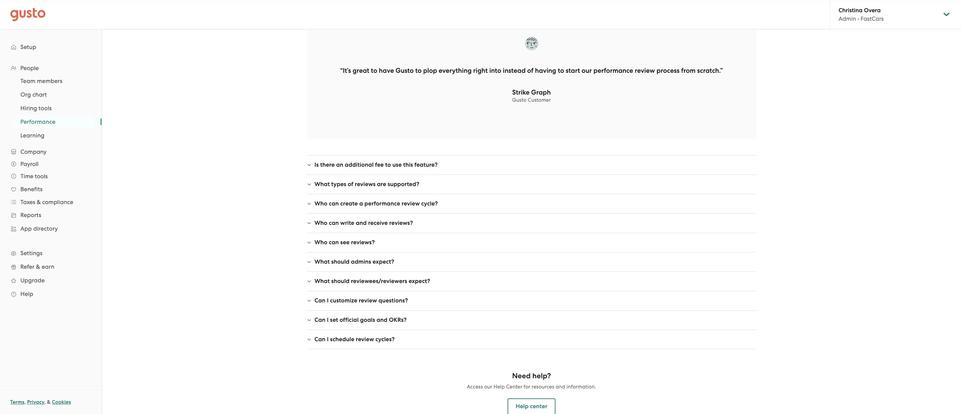 Task type: vqa. For each thing, say whether or not it's contained in the screenshot.
topmost Done
no



Task type: locate. For each thing, give the bounding box(es) containing it.
expect?
[[373, 258, 394, 266], [409, 278, 431, 285]]

have right 'already'
[[337, 236, 350, 243]]

tools down chart on the left
[[39, 105, 52, 112]]

can left see
[[329, 239, 339, 246]]

0 vertical spatial set
[[353, 228, 360, 235]]

write up instructions
[[462, 228, 476, 235]]

2 list from the top
[[0, 74, 102, 142]]

2 vertical spatial &
[[47, 399, 51, 405]]

2 horizontal spatial help
[[516, 403, 529, 410]]

expect? for what should reviewees/reviewers expect?
[[409, 278, 431, 285]]

tools inside hiring tools link
[[39, 105, 52, 112]]

who can write and receive reviews?
[[315, 220, 413, 227]]

write down create at the left of page
[[341, 220, 355, 227]]

and
[[356, 220, 367, 227], [477, 228, 488, 235], [630, 228, 641, 235], [411, 236, 422, 243], [585, 236, 596, 243], [377, 317, 388, 324], [427, 325, 438, 332], [556, 384, 566, 390]]

can up 'while'
[[329, 220, 339, 227]]

i for customize
[[327, 297, 329, 304]]

you right if
[[741, 228, 751, 235]]

2 can from the top
[[315, 317, 326, 324]]

help link
[[7, 288, 95, 300]]

to
[[371, 67, 378, 75], [416, 67, 422, 75], [558, 67, 565, 75], [386, 161, 391, 169], [503, 236, 508, 243]]

cycles,
[[389, 228, 406, 235]]

help inside list
[[20, 291, 33, 298]]

1 horizontal spatial gusto
[[513, 97, 527, 103]]

2 who from the top
[[315, 220, 328, 227]]

1 horizontal spatial our
[[582, 67, 592, 75]]

1 horizontal spatial expect?
[[409, 278, 431, 285]]

team
[[340, 325, 354, 332]]

process
[[657, 67, 680, 75]]

okrs?
[[389, 317, 407, 324]]

1 vertical spatial help
[[494, 384, 505, 390]]

customize
[[330, 297, 358, 304]]

participants.
[[700, 228, 734, 235]]

list containing people
[[0, 62, 102, 301]]

review
[[635, 67, 655, 75], [402, 200, 420, 207], [370, 228, 388, 235], [681, 228, 699, 235], [359, 297, 377, 304], [356, 336, 374, 343]]

performance
[[20, 118, 56, 125]]

1 vertical spatial set
[[330, 317, 338, 324]]

can i set official goals and okrs?
[[315, 317, 407, 324]]

1 vertical spatial have
[[337, 236, 350, 243]]

1 horizontal spatial an
[[351, 236, 359, 243]]

what for what should reviewees/reviewers expect?
[[315, 278, 330, 285]]

1 can from the top
[[315, 297, 326, 304]]

and up the on
[[477, 228, 488, 235]]

, left the privacy
[[24, 399, 26, 405]]

and down support
[[585, 236, 596, 243]]

strike
[[513, 89, 530, 96]]

receive up up
[[368, 220, 388, 227]]

should down who can see reviews?
[[331, 258, 350, 266]]

0 vertical spatial performance
[[594, 67, 634, 75]]

reference
[[439, 325, 464, 332]]

help inside "link"
[[516, 403, 529, 410]]

2 employee from the left
[[597, 236, 623, 243]]

1 vertical spatial can
[[315, 317, 326, 324]]

admins up what should reviewees/reviewers expect?
[[351, 258, 371, 266]]

1 horizontal spatial reviews?
[[390, 220, 413, 227]]

2 vertical spatial who
[[315, 239, 328, 246]]

0 horizontal spatial help
[[20, 291, 33, 298]]

& right taxes
[[37, 199, 41, 206]]

set inside 'while admins set up review cycles, only employees can write and receive reviews. we do not currently support admins and contractors as review participants. if you already have an employee account and you need instructions on how to switch between your admin and employee accounts, check out'
[[353, 228, 360, 235]]

who for who can create a performance review cycle?
[[315, 200, 328, 207]]

center
[[507, 384, 523, 390]]

learning link
[[12, 129, 95, 142]]

official
[[340, 317, 359, 324], [391, 325, 409, 332]]

1 horizontal spatial write
[[462, 228, 476, 235]]

1 vertical spatial an
[[351, 236, 359, 243]]

1 vertical spatial should
[[331, 278, 350, 285]]

our
[[582, 67, 592, 75], [485, 384, 493, 390]]

1 horizontal spatial you
[[741, 228, 751, 235]]

help?
[[533, 372, 551, 381]]

list containing team members
[[0, 74, 102, 142]]

scratch."
[[698, 67, 723, 75]]

1 horizontal spatial official
[[391, 325, 409, 332]]

right
[[474, 67, 488, 75]]

3 can from the top
[[315, 336, 326, 343]]

3 who from the top
[[315, 239, 328, 246]]

0 vertical spatial expect?
[[373, 258, 394, 266]]

0 vertical spatial our
[[582, 67, 592, 75]]

people
[[20, 65, 39, 71]]

1 i from the top
[[327, 297, 329, 304]]

1 what from the top
[[315, 181, 330, 188]]

3 what from the top
[[315, 278, 330, 285]]

supported?
[[388, 181, 420, 188]]

an inside 'while admins set up review cycles, only employees can write and receive reviews. we do not currently support admins and contractors as review participants. if you already have an employee account and you need instructions on how to switch between your admin and employee accounts, check out'
[[351, 236, 359, 243]]

0 vertical spatial have
[[379, 67, 394, 75]]

list
[[0, 62, 102, 301], [0, 74, 102, 142]]

1 vertical spatial i
[[327, 317, 329, 324]]

2 i from the top
[[327, 317, 329, 324]]

org
[[20, 91, 31, 98]]

2 what from the top
[[315, 258, 330, 266]]

2 vertical spatial what
[[315, 278, 330, 285]]

what for what types of reviews are supported?
[[315, 181, 330, 188]]

write
[[341, 220, 355, 227], [462, 228, 476, 235]]

1 vertical spatial performance
[[365, 200, 400, 207]]

1 vertical spatial &
[[36, 263, 40, 270]]

0 vertical spatial you
[[741, 228, 751, 235]]

admins
[[331, 228, 351, 235], [609, 228, 629, 235], [351, 258, 371, 266]]

employee down up
[[360, 236, 386, 243]]

have right great
[[379, 67, 394, 75]]

reviews left with
[[536, 325, 556, 332]]

cookies button
[[52, 398, 71, 406]]

help left 'center'
[[516, 403, 529, 410]]

1 vertical spatial write
[[462, 228, 476, 235]]

0 horizontal spatial write
[[341, 220, 355, 227]]

1 vertical spatial what
[[315, 258, 330, 266]]

1 horizontal spatial ,
[[44, 399, 46, 405]]

0 horizontal spatial expect?
[[373, 258, 394, 266]]

1 vertical spatial you
[[423, 236, 433, 243]]

fastcars
[[861, 15, 884, 22]]

of left having
[[528, 67, 534, 75]]

0 vertical spatial goals
[[360, 317, 375, 324]]

to right the how
[[503, 236, 508, 243]]

set left up
[[353, 228, 360, 235]]

compliance
[[42, 199, 73, 206]]

gusto navigation element
[[0, 29, 102, 312]]

2 , from the left
[[44, 399, 46, 405]]

0 vertical spatial gusto
[[396, 67, 414, 75]]

set for official
[[330, 317, 338, 324]]

a
[[360, 200, 363, 207]]

0 vertical spatial what
[[315, 181, 330, 188]]

feature?
[[415, 161, 438, 169]]

what types of reviews are supported?
[[315, 181, 420, 188]]

1 vertical spatial receive
[[489, 228, 508, 235]]

receive up the how
[[489, 228, 508, 235]]

an right there
[[336, 161, 344, 169]]

help down upgrade at the left of page
[[20, 291, 33, 298]]

official up team
[[340, 317, 359, 324]]

1 vertical spatial our
[[485, 384, 493, 390]]

0 horizontal spatial receive
[[368, 220, 388, 227]]

you down the employees
[[423, 236, 433, 243]]

gusto down 'strike'
[[513, 97, 527, 103]]

privacy link
[[27, 399, 44, 405]]

reviews? up cycles,
[[390, 220, 413, 227]]

how
[[490, 236, 501, 243]]

can inside 'while admins set up review cycles, only employees can write and receive reviews. we do not currently support admins and contractors as review participants. if you already have an employee account and you need instructions on how to switch between your admin and employee accounts, check out'
[[451, 228, 461, 235]]

avatar 4 image
[[525, 37, 539, 50]]

1 horizontal spatial goals
[[411, 325, 425, 332]]

i for set
[[327, 317, 329, 324]]

1 horizontal spatial set
[[353, 228, 360, 235]]

yes! your team can manage official goals and reference them during performance reviews with
[[315, 325, 569, 332]]

tools right time
[[35, 173, 48, 180]]

1 vertical spatial reviews?
[[351, 239, 375, 246]]

1 horizontal spatial reviews
[[536, 325, 556, 332]]

2 vertical spatial can
[[315, 336, 326, 343]]

tools inside time tools dropdown button
[[35, 173, 48, 180]]

employee down support
[[597, 236, 623, 243]]

1 horizontal spatial performance
[[500, 325, 535, 332]]

admins up accounts,
[[609, 228, 629, 235]]

who
[[315, 200, 328, 207], [315, 220, 328, 227], [315, 239, 328, 246]]

can up yes!
[[315, 317, 326, 324]]

can up instructions
[[451, 228, 461, 235]]

& left earn
[[36, 263, 40, 270]]

an right see
[[351, 236, 359, 243]]

settings link
[[7, 247, 95, 259]]

1 horizontal spatial employee
[[597, 236, 623, 243]]

i for schedule
[[327, 336, 329, 343]]

with
[[558, 325, 569, 332]]

can left create at the left of page
[[329, 200, 339, 207]]

0 horizontal spatial ,
[[24, 399, 26, 405]]

from
[[682, 67, 696, 75]]

employee
[[360, 236, 386, 243], [597, 236, 623, 243]]

can for can i schedule review cycles?
[[315, 336, 326, 343]]

company button
[[7, 146, 95, 158]]

should up customize
[[331, 278, 350, 285]]

support
[[587, 228, 607, 235]]

can
[[329, 200, 339, 207], [329, 220, 339, 227], [451, 228, 461, 235], [329, 239, 339, 246], [356, 325, 366, 332]]

1 vertical spatial expect?
[[409, 278, 431, 285]]

0 horizontal spatial set
[[330, 317, 338, 324]]

what should reviewees/reviewers expect?
[[315, 278, 431, 285]]

0 vertical spatial who
[[315, 200, 328, 207]]

and up up
[[356, 220, 367, 227]]

& inside dropdown button
[[37, 199, 41, 206]]

receive
[[368, 220, 388, 227], [489, 228, 508, 235]]

of right types
[[348, 181, 354, 188]]

1 horizontal spatial help
[[494, 384, 505, 390]]

1 horizontal spatial of
[[528, 67, 534, 75]]

0 vertical spatial reviews?
[[390, 220, 413, 227]]

fee
[[375, 161, 384, 169]]

reviews
[[355, 181, 376, 188], [536, 325, 556, 332]]

0 vertical spatial help
[[20, 291, 33, 298]]

1 who from the top
[[315, 200, 328, 207]]

our right access
[[485, 384, 493, 390]]

2 vertical spatial help
[[516, 403, 529, 410]]

1 horizontal spatial receive
[[489, 228, 508, 235]]

0 vertical spatial i
[[327, 297, 329, 304]]

1 vertical spatial gusto
[[513, 97, 527, 103]]

0 vertical spatial can
[[315, 297, 326, 304]]

gusto left plop
[[396, 67, 414, 75]]

goals up manage
[[360, 317, 375, 324]]

information.
[[567, 384, 597, 390]]

what should admins expect?
[[315, 258, 394, 266]]

, left cookies button
[[44, 399, 46, 405]]

reviewees/reviewers
[[351, 278, 408, 285]]

and up accounts,
[[630, 228, 641, 235]]

0 horizontal spatial goals
[[360, 317, 375, 324]]

set up your
[[330, 317, 338, 324]]

reviews?
[[390, 220, 413, 227], [351, 239, 375, 246]]

1 horizontal spatial have
[[379, 67, 394, 75]]

org chart
[[20, 91, 47, 98]]

0 vertical spatial reviews
[[355, 181, 376, 188]]

hiring tools
[[20, 105, 52, 112]]

out
[[669, 236, 678, 243]]

3 i from the top
[[327, 336, 329, 343]]

1 vertical spatial official
[[391, 325, 409, 332]]

1 vertical spatial tools
[[35, 173, 48, 180]]

can i schedule review cycles?
[[315, 336, 395, 343]]

official down okrs?
[[391, 325, 409, 332]]

and right resources
[[556, 384, 566, 390]]

can down yes!
[[315, 336, 326, 343]]

org chart link
[[12, 89, 95, 101]]

0 horizontal spatial an
[[336, 161, 344, 169]]

can left customize
[[315, 297, 326, 304]]

2 horizontal spatial performance
[[594, 67, 634, 75]]

& left cookies button
[[47, 399, 51, 405]]

2 should from the top
[[331, 278, 350, 285]]

help left center
[[494, 384, 505, 390]]

goals left the "reference"
[[411, 325, 425, 332]]

& for compliance
[[37, 199, 41, 206]]

1 list from the top
[[0, 62, 102, 301]]

reviews.
[[510, 228, 531, 235]]

0 horizontal spatial have
[[337, 236, 350, 243]]

reviews left are
[[355, 181, 376, 188]]

review right up
[[370, 228, 388, 235]]

i left customize
[[327, 297, 329, 304]]

our right start
[[582, 67, 592, 75]]

upgrade
[[20, 277, 45, 284]]

1 vertical spatial of
[[348, 181, 354, 188]]

of
[[528, 67, 534, 75], [348, 181, 354, 188]]

0 vertical spatial official
[[340, 317, 359, 324]]

0 horizontal spatial our
[[485, 384, 493, 390]]

reviews? down up
[[351, 239, 375, 246]]

0 vertical spatial tools
[[39, 105, 52, 112]]

start
[[566, 67, 580, 75]]

have inside 'while admins set up review cycles, only employees can write and receive reviews. we do not currently support admins and contractors as review participants. if you already have an employee account and you need instructions on how to switch between your admin and employee accounts, check out'
[[337, 236, 350, 243]]

hiring
[[20, 105, 37, 112]]

1 vertical spatial reviews
[[536, 325, 556, 332]]

time tools button
[[7, 170, 95, 182]]

should for admins
[[331, 258, 350, 266]]

payroll
[[20, 161, 39, 167]]

0 vertical spatial &
[[37, 199, 41, 206]]

goals
[[360, 317, 375, 324], [411, 325, 425, 332]]

0 vertical spatial should
[[331, 258, 350, 266]]

i up your
[[327, 317, 329, 324]]

up
[[362, 228, 369, 235]]

1 should from the top
[[331, 258, 350, 266]]

,
[[24, 399, 26, 405], [44, 399, 46, 405]]

0 horizontal spatial employee
[[360, 236, 386, 243]]

help
[[20, 291, 33, 298], [494, 384, 505, 390], [516, 403, 529, 410]]

0 horizontal spatial you
[[423, 236, 433, 243]]

can for who can write and receive reviews?
[[329, 220, 339, 227]]

& for earn
[[36, 263, 40, 270]]

i down your
[[327, 336, 329, 343]]

2 vertical spatial i
[[327, 336, 329, 343]]

i
[[327, 297, 329, 304], [327, 317, 329, 324], [327, 336, 329, 343]]

to right great
[[371, 67, 378, 75]]

you
[[741, 228, 751, 235], [423, 236, 433, 243]]

0 horizontal spatial official
[[340, 317, 359, 324]]

what
[[315, 181, 330, 188], [315, 258, 330, 266], [315, 278, 330, 285]]

1 vertical spatial who
[[315, 220, 328, 227]]



Task type: describe. For each thing, give the bounding box(es) containing it.
is there an additional fee to use this feature?
[[315, 161, 438, 169]]

your
[[327, 325, 339, 332]]

instead
[[503, 67, 526, 75]]

0 vertical spatial receive
[[368, 220, 388, 227]]

0 vertical spatial of
[[528, 67, 534, 75]]

and inside need help? access our help center for resources and information.
[[556, 384, 566, 390]]

having
[[535, 67, 557, 75]]

learning
[[20, 132, 44, 139]]

resources
[[532, 384, 555, 390]]

0 horizontal spatial gusto
[[396, 67, 414, 75]]

everything
[[439, 67, 472, 75]]

customer
[[528, 97, 551, 103]]

performance link
[[12, 116, 95, 128]]

for
[[524, 384, 531, 390]]

0 vertical spatial an
[[336, 161, 344, 169]]

graph
[[531, 89, 551, 96]]

help center
[[516, 403, 548, 410]]

your
[[553, 236, 565, 243]]

not
[[551, 228, 560, 235]]

chart
[[32, 91, 47, 98]]

while admins set up review cycles, only employees can write and receive reviews. we do not currently support admins and contractors as review participants. if you already have an employee account and you need instructions on how to switch between your admin and employee accounts, check out
[[315, 228, 751, 243]]

can for who can create a performance review cycle?
[[329, 200, 339, 207]]

see
[[341, 239, 350, 246]]

switch
[[510, 236, 526, 243]]

who for who can write and receive reviews?
[[315, 220, 328, 227]]

terms
[[10, 399, 24, 405]]

people button
[[7, 62, 95, 74]]

app
[[20, 225, 32, 232]]

receive inside 'while admins set up review cycles, only employees can write and receive reviews. we do not currently support admins and contractors as review participants. if you already have an employee account and you need instructions on how to switch between your admin and employee accounts, check out'
[[489, 228, 508, 235]]

into
[[490, 67, 502, 75]]

0 horizontal spatial of
[[348, 181, 354, 188]]

if
[[736, 228, 739, 235]]

cycle?
[[422, 200, 438, 207]]

to left start
[[558, 67, 565, 75]]

reports
[[20, 212, 41, 219]]

employees
[[421, 228, 450, 235]]

setup
[[20, 44, 36, 50]]

directory
[[33, 225, 58, 232]]

we
[[533, 228, 541, 235]]

"it's great to have gusto to plop everything right into instead of having to start our performance review process from scratch."
[[340, 67, 723, 75]]

can for can i customize review questions?
[[315, 297, 326, 304]]

0 horizontal spatial reviews?
[[351, 239, 375, 246]]

privacy
[[27, 399, 44, 405]]

use
[[393, 161, 402, 169]]

home image
[[10, 8, 46, 21]]

on
[[481, 236, 488, 243]]

manage
[[367, 325, 390, 332]]

to inside 'while admins set up review cycles, only employees can write and receive reviews. we do not currently support admins and contractors as review participants. if you already have an employee account and you need instructions on how to switch between your admin and employee accounts, check out'
[[503, 236, 508, 243]]

who can see reviews?
[[315, 239, 375, 246]]

team members link
[[12, 75, 95, 87]]

1 , from the left
[[24, 399, 26, 405]]

2 vertical spatial performance
[[500, 325, 535, 332]]

and left the "reference"
[[427, 325, 438, 332]]

between
[[528, 236, 551, 243]]

time
[[20, 173, 33, 180]]

need help? access our help center for resources and information.
[[467, 372, 597, 390]]

currently
[[562, 228, 585, 235]]

taxes & compliance button
[[7, 196, 95, 208]]

can for who can see reviews?
[[329, 239, 339, 246]]

admin
[[566, 236, 583, 243]]

gusto inside strike graph gusto customer
[[513, 97, 527, 103]]

hiring tools link
[[12, 102, 95, 114]]

to left plop
[[416, 67, 422, 75]]

team
[[20, 78, 35, 84]]

can i customize review questions?
[[315, 297, 408, 304]]

and up manage
[[377, 317, 388, 324]]

access
[[467, 384, 483, 390]]

admins up who can see reviews?
[[331, 228, 351, 235]]

who for who can see reviews?
[[315, 239, 328, 246]]

expect? for what should admins expect?
[[373, 258, 394, 266]]

and down only
[[411, 236, 422, 243]]

0 horizontal spatial reviews
[[355, 181, 376, 188]]

benefits link
[[7, 183, 95, 195]]

christina
[[839, 7, 863, 14]]

need
[[434, 236, 448, 243]]

taxes & compliance
[[20, 199, 73, 206]]

can for can i set official goals and okrs?
[[315, 317, 326, 324]]

admin
[[839, 15, 857, 22]]

should for reviewees/reviewers
[[331, 278, 350, 285]]

team members
[[20, 78, 62, 84]]

taxes
[[20, 199, 35, 206]]

review right the as
[[681, 228, 699, 235]]

write inside 'while admins set up review cycles, only employees can write and receive reviews. we do not currently support admins and contractors as review participants. if you already have an employee account and you need instructions on how to switch between your admin and employee accounts, check out'
[[462, 228, 476, 235]]

our inside need help? access our help center for resources and information.
[[485, 384, 493, 390]]

payroll button
[[7, 158, 95, 170]]

tools for hiring tools
[[39, 105, 52, 112]]

tools for time tools
[[35, 173, 48, 180]]

already
[[315, 236, 335, 243]]

help for help
[[20, 291, 33, 298]]

accounts,
[[625, 236, 650, 243]]

what for what should admins expect?
[[315, 258, 330, 266]]

1 vertical spatial goals
[[411, 325, 425, 332]]

refer
[[20, 263, 35, 270]]

reports link
[[7, 209, 95, 221]]

1 employee from the left
[[360, 236, 386, 243]]

app directory link
[[7, 223, 95, 235]]

additional
[[345, 161, 374, 169]]

0 vertical spatial write
[[341, 220, 355, 227]]

center
[[530, 403, 548, 410]]

review left process
[[635, 67, 655, 75]]

who can create a performance review cycle?
[[315, 200, 438, 207]]

account
[[388, 236, 409, 243]]

review down manage
[[356, 336, 374, 343]]

during
[[481, 325, 499, 332]]

them
[[466, 325, 479, 332]]

0 horizontal spatial performance
[[365, 200, 400, 207]]

overa
[[865, 7, 881, 14]]

schedule
[[330, 336, 355, 343]]

set for up
[[353, 228, 360, 235]]

to right fee
[[386, 161, 391, 169]]

help for help center
[[516, 403, 529, 410]]

questions?
[[379, 297, 408, 304]]

benefits
[[20, 186, 43, 193]]

create
[[341, 200, 358, 207]]

can down can i set official goals and okrs?
[[356, 325, 366, 332]]

help inside need help? access our help center for resources and information.
[[494, 384, 505, 390]]

do
[[543, 228, 550, 235]]

while
[[315, 228, 330, 235]]

members
[[37, 78, 62, 84]]

time tools
[[20, 173, 48, 180]]

help center link
[[508, 399, 556, 414]]

review left cycle?
[[402, 200, 420, 207]]

review down what should reviewees/reviewers expect?
[[359, 297, 377, 304]]



